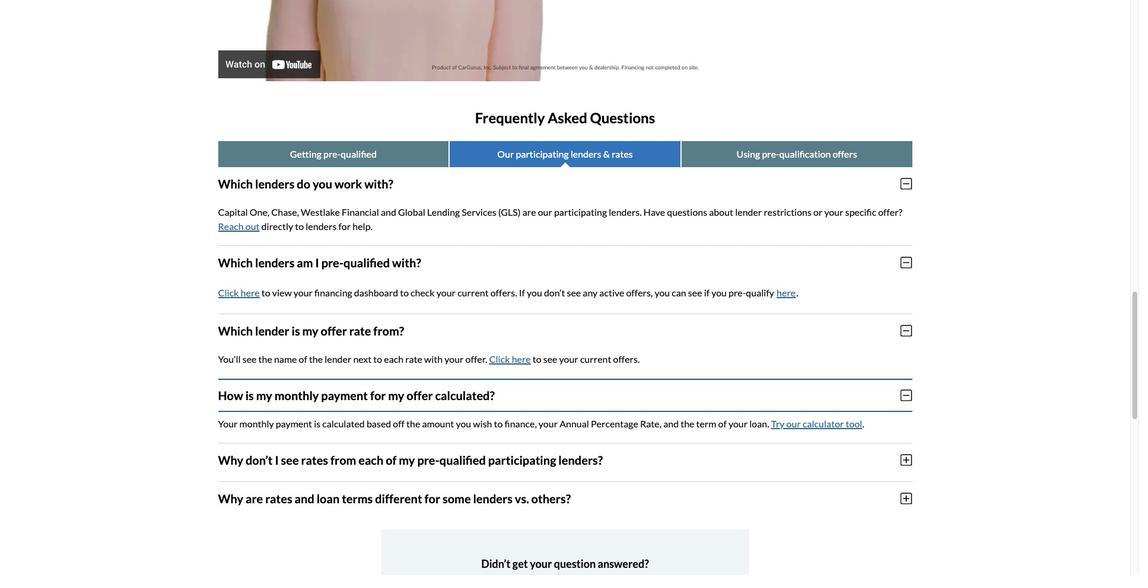 Task type: describe. For each thing, give the bounding box(es) containing it.
2 vertical spatial qualified
[[440, 453, 486, 467]]

if
[[519, 287, 525, 298]]

1 horizontal spatial rate
[[405, 354, 422, 365]]

our participating lenders & rates tab panel
[[218, 167, 912, 520]]

different
[[375, 492, 422, 506]]

wish
[[473, 418, 492, 430]]

based
[[367, 418, 391, 430]]

check
[[411, 287, 435, 298]]

lenders left "am"
[[255, 256, 295, 270]]

offer?
[[878, 206, 903, 218]]

calculated
[[322, 418, 365, 430]]

for inside button
[[425, 492, 440, 506]]

0 horizontal spatial here
[[241, 287, 260, 298]]

terms
[[342, 492, 373, 506]]

minus square image for how is my monthly payment for my offer calculated?
[[901, 389, 912, 402]]

am
[[297, 256, 313, 270]]

why are rates and loan terms different for some lenders vs. others? button
[[218, 482, 912, 516]]

to right next
[[373, 354, 382, 365]]

1 horizontal spatial offers.
[[613, 354, 640, 365]]

1 vertical spatial click here link
[[489, 354, 531, 365]]

pre- right the getting on the left top
[[323, 148, 341, 160]]

2 horizontal spatial is
[[314, 418, 321, 430]]

offers,
[[626, 287, 653, 298]]

1 vertical spatial of
[[718, 418, 727, 430]]

plus square image for why don't i see rates from each of my pre-qualified participating lenders?
[[901, 454, 912, 467]]

questions
[[667, 206, 707, 218]]

your right check
[[437, 287, 456, 298]]

pre- inside button
[[762, 148, 780, 160]]

lenders.
[[609, 206, 642, 218]]

calculator
[[803, 418, 844, 430]]

loan
[[317, 492, 340, 506]]

others?
[[531, 492, 571, 506]]

2 horizontal spatial here
[[777, 287, 796, 298]]

our
[[497, 148, 514, 160]]

0 vertical spatial offers.
[[491, 287, 517, 298]]

1 vertical spatial and
[[664, 418, 679, 430]]

directly
[[261, 221, 293, 232]]

financial
[[342, 206, 379, 218]]

offer inside which lender is my offer rate from? dropdown button
[[321, 324, 347, 338]]

participating inside button
[[488, 453, 556, 467]]

some
[[443, 492, 471, 506]]

loan.
[[750, 418, 769, 430]]

vs.
[[515, 492, 529, 506]]

active
[[600, 287, 625, 298]]

global
[[398, 206, 425, 218]]

0 horizontal spatial monthly
[[240, 418, 274, 430]]

capital one, chase, westlake financial and global lending services (gls) are our participating lenders. have questions about lender restrictions or your specific offer? reach out directly to lenders for help.
[[218, 206, 903, 232]]

help.
[[353, 221, 373, 232]]

if
[[704, 287, 710, 298]]

qualification
[[780, 148, 831, 160]]

&
[[603, 148, 610, 160]]

capital
[[218, 206, 248, 218]]

rate inside which lender is my offer rate from? dropdown button
[[349, 324, 371, 338]]

your
[[218, 418, 238, 430]]

don't inside button
[[246, 453, 273, 467]]

specific
[[846, 206, 877, 218]]

lenders?
[[559, 453, 603, 467]]

qualified inside dropdown button
[[344, 256, 390, 270]]

click here to view your financing dashboard to check your current offers. if you don't see any active offers, you can see if you pre-qualify here .
[[218, 287, 799, 298]]

pre- inside dropdown button
[[321, 256, 344, 270]]

out
[[246, 221, 260, 232]]

to left check
[[400, 287, 409, 298]]

see inside the "why don't i see rates from each of my pre-qualified participating lenders?" button
[[281, 453, 299, 467]]

tool
[[846, 418, 863, 430]]

lender inside capital one, chase, westlake financial and global lending services (gls) are our participating lenders. have questions about lender restrictions or your specific offer? reach out directly to lenders for help.
[[735, 206, 762, 218]]

getting pre-qualified
[[290, 148, 377, 160]]

get
[[513, 558, 528, 571]]

which for which lenders do you work with?
[[218, 177, 253, 191]]

restrictions
[[764, 206, 812, 218]]

your left annual
[[539, 418, 558, 430]]

you'll see the name of the lender next to each rate with your offer. click here to see your current offers.
[[218, 354, 640, 365]]

1 horizontal spatial click
[[489, 354, 510, 365]]

which lenders am i pre-qualified with? button
[[218, 246, 912, 279]]

1 horizontal spatial our
[[787, 418, 801, 430]]

which lenders do you work with?
[[218, 177, 393, 191]]

how is my monthly payment for my offer calculated? button
[[218, 379, 912, 412]]

westlake
[[301, 206, 340, 218]]

try our calculator tool link
[[771, 418, 863, 430]]

the left name
[[258, 354, 272, 365]]

annual
[[560, 418, 589, 430]]

participating inside capital one, chase, westlake financial and global lending services (gls) are our participating lenders. have questions about lender restrictions or your specific offer? reach out directly to lenders for help.
[[554, 206, 607, 218]]

view
[[272, 287, 292, 298]]

which for which lender is my offer rate from?
[[218, 324, 253, 338]]

the down which lender is my offer rate from?
[[309, 354, 323, 365]]

1 horizontal spatial don't
[[544, 287, 565, 298]]

why are rates and loan terms different for some lenders vs. others?
[[218, 492, 571, 506]]

rates for &
[[612, 148, 633, 160]]

which lender is my offer rate from?
[[218, 324, 404, 338]]

and inside button
[[295, 492, 314, 506]]

your right get
[[530, 558, 552, 571]]

from
[[331, 453, 356, 467]]

which lender is my offer rate from? button
[[218, 314, 912, 348]]

monthly inside dropdown button
[[275, 389, 319, 403]]

0 vertical spatial each
[[384, 354, 404, 365]]

do
[[297, 177, 310, 191]]

i inside dropdown button
[[315, 256, 319, 270]]

calculated?
[[435, 389, 495, 403]]

didn't get your question answered?
[[481, 558, 649, 571]]

. for how is my monthly payment for my offer calculated?
[[863, 418, 865, 430]]

lender inside dropdown button
[[255, 324, 289, 338]]

financing
[[315, 287, 352, 298]]

for inside capital one, chase, westlake financial and global lending services (gls) are our participating lenders. have questions about lender restrictions or your specific offer? reach out directly to lenders for help.
[[339, 221, 351, 232]]

see right you'll
[[243, 354, 257, 365]]

services
[[462, 206, 497, 218]]

frequently asked questions
[[475, 109, 655, 126]]

to down which lender is my offer rate from? dropdown button
[[533, 354, 542, 365]]

1 horizontal spatial current
[[580, 354, 611, 365]]

1 vertical spatial with?
[[392, 256, 421, 270]]

questions
[[590, 109, 655, 126]]

finance,
[[505, 418, 537, 430]]

our participating lenders & rates
[[497, 148, 633, 160]]

pre- right if
[[729, 287, 746, 298]]

reach
[[218, 221, 244, 232]]

rates for see
[[301, 453, 328, 467]]

why don't i see rates from each of my pre-qualified participating lenders? button
[[218, 444, 912, 477]]

answered?
[[598, 558, 649, 571]]

about
[[709, 206, 734, 218]]

here button
[[776, 284, 797, 302]]

term
[[696, 418, 717, 430]]

and inside capital one, chase, westlake financial and global lending services (gls) are our participating lenders. have questions about lender restrictions or your specific offer? reach out directly to lenders for help.
[[381, 206, 396, 218]]



Task type: vqa. For each thing, say whether or not it's contained in the screenshot.
in to the middle
no



Task type: locate. For each thing, give the bounding box(es) containing it.
1 horizontal spatial offer
[[407, 389, 433, 403]]

2 minus square image from the top
[[901, 389, 912, 402]]

0 horizontal spatial are
[[246, 492, 263, 506]]

1 vertical spatial minus square image
[[901, 389, 912, 402]]

dashboard
[[354, 287, 398, 298]]

question
[[554, 558, 596, 571]]

0 vertical spatial .
[[797, 287, 799, 298]]

1 vertical spatial why
[[218, 492, 243, 506]]

have
[[644, 206, 665, 218]]

your monthly payment is calculated based off the amount you wish to finance, your annual percentage rate, and the term of your loan. try our calculator tool .
[[218, 418, 865, 430]]

of down off
[[386, 453, 397, 467]]

minus square image for which lenders do you work with?
[[901, 177, 912, 190]]

frequently
[[475, 109, 545, 126]]

lenders inside capital one, chase, westlake financial and global lending services (gls) are our participating lenders. have questions about lender restrictions or your specific offer? reach out directly to lenders for help.
[[306, 221, 337, 232]]

my inside button
[[399, 453, 415, 467]]

name
[[274, 354, 297, 365]]

from?
[[373, 324, 404, 338]]

i
[[315, 256, 319, 270], [275, 453, 279, 467]]

2 vertical spatial which
[[218, 324, 253, 338]]

click here link right offer.
[[489, 354, 531, 365]]

of right term on the right bottom of the page
[[718, 418, 727, 430]]

with? up check
[[392, 256, 421, 270]]

our inside capital one, chase, westlake financial and global lending services (gls) are our participating lenders. have questions about lender restrictions or your specific offer? reach out directly to lenders for help.
[[538, 206, 552, 218]]

pre- right using at the right of the page
[[762, 148, 780, 160]]

2 vertical spatial and
[[295, 492, 314, 506]]

1 which from the top
[[218, 177, 253, 191]]

monthly right your
[[240, 418, 274, 430]]

0 horizontal spatial offers.
[[491, 287, 517, 298]]

1 horizontal spatial .
[[863, 418, 865, 430]]

1 horizontal spatial of
[[386, 453, 397, 467]]

offer inside how is my monthly payment for my offer calculated? dropdown button
[[407, 389, 433, 403]]

of
[[299, 354, 307, 365], [718, 418, 727, 430], [386, 453, 397, 467]]

one,
[[250, 206, 270, 218]]

2 horizontal spatial lender
[[735, 206, 762, 218]]

lenders left the vs.
[[473, 492, 513, 506]]

qualified inside the frequently asked questions tab list
[[341, 148, 377, 160]]

next
[[353, 354, 372, 365]]

for up based
[[370, 389, 386, 403]]

for left some
[[425, 492, 440, 506]]

0 horizontal spatial for
[[339, 221, 351, 232]]

is left calculated
[[314, 418, 321, 430]]

minus square image
[[901, 177, 912, 190], [901, 389, 912, 402]]

offer.
[[466, 354, 487, 365]]

and right rate,
[[664, 418, 679, 430]]

to right wish
[[494, 418, 503, 430]]

(gls)
[[498, 206, 521, 218]]

for left help.
[[339, 221, 351, 232]]

2 vertical spatial is
[[314, 418, 321, 430]]

0 vertical spatial rates
[[612, 148, 633, 160]]

0 vertical spatial qualified
[[341, 148, 377, 160]]

qualified
[[341, 148, 377, 160], [344, 256, 390, 270], [440, 453, 486, 467]]

current
[[458, 287, 489, 298], [580, 354, 611, 365]]

and left global
[[381, 206, 396, 218]]

which down reach out link
[[218, 256, 253, 270]]

how is my monthly payment for my offer calculated?
[[218, 389, 495, 403]]

rate
[[349, 324, 371, 338], [405, 354, 422, 365]]

and left loan
[[295, 492, 314, 506]]

to inside capital one, chase, westlake financial and global lending services (gls) are our participating lenders. have questions about lender restrictions or your specific offer? reach out directly to lenders for help.
[[295, 221, 304, 232]]

which up capital
[[218, 177, 253, 191]]

0 vertical spatial is
[[292, 324, 300, 338]]

1 vertical spatial .
[[863, 418, 865, 430]]

which up you'll
[[218, 324, 253, 338]]

amount
[[422, 418, 454, 430]]

percentage
[[591, 418, 638, 430]]

how
[[218, 389, 243, 403]]

my down off
[[399, 453, 415, 467]]

you
[[313, 177, 332, 191], [527, 287, 542, 298], [655, 287, 670, 298], [712, 287, 727, 298], [456, 418, 471, 430]]

our participating lenders & rates button
[[450, 141, 681, 167]]

our down the which lenders do you work with? dropdown button
[[538, 206, 552, 218]]

1 vertical spatial offer
[[407, 389, 433, 403]]

reach out link
[[218, 221, 260, 232]]

1 vertical spatial i
[[275, 453, 279, 467]]

rates left from at the left bottom
[[301, 453, 328, 467]]

0 horizontal spatial click here link
[[218, 287, 260, 298]]

lenders inside button
[[473, 492, 513, 506]]

2 horizontal spatial for
[[425, 492, 440, 506]]

1 vertical spatial our
[[787, 418, 801, 430]]

payment inside dropdown button
[[321, 389, 368, 403]]

1 horizontal spatial each
[[384, 354, 404, 365]]

lenders
[[571, 148, 602, 160], [255, 177, 295, 191], [306, 221, 337, 232], [255, 256, 295, 270], [473, 492, 513, 506]]

click right offer.
[[489, 354, 510, 365]]

2 horizontal spatial and
[[664, 418, 679, 430]]

1 vertical spatial don't
[[246, 453, 273, 467]]

1 vertical spatial click
[[489, 354, 510, 365]]

2 why from the top
[[218, 492, 243, 506]]

0 horizontal spatial payment
[[276, 418, 312, 430]]

see
[[567, 287, 581, 298], [688, 287, 702, 298], [243, 354, 257, 365], [543, 354, 558, 365], [281, 453, 299, 467]]

are inside the "why are rates and loan terms different for some lenders vs. others?" button
[[246, 492, 263, 506]]

participating right our
[[516, 148, 569, 160]]

0 vertical spatial rate
[[349, 324, 371, 338]]

which lenders do you work with? button
[[218, 167, 912, 200]]

0 horizontal spatial each
[[359, 453, 384, 467]]

using pre-qualification offers button
[[682, 141, 912, 167]]

1 vertical spatial rates
[[301, 453, 328, 467]]

1 vertical spatial qualified
[[344, 256, 390, 270]]

rate left with
[[405, 354, 422, 365]]

0 vertical spatial current
[[458, 287, 489, 298]]

of right name
[[299, 354, 307, 365]]

0 vertical spatial don't
[[544, 287, 565, 298]]

asked
[[548, 109, 587, 126]]

using pre-qualification offers
[[737, 148, 857, 160]]

here left view
[[241, 287, 260, 298]]

payment up calculated
[[321, 389, 368, 403]]

work
[[335, 177, 362, 191]]

offers.
[[491, 287, 517, 298], [613, 354, 640, 365]]

your right with
[[445, 354, 464, 365]]

qualified up dashboard
[[344, 256, 390, 270]]

lending
[[427, 206, 460, 218]]

plus square image for why are rates and loan terms different for some lenders vs. others?
[[901, 492, 912, 505]]

lender left next
[[325, 354, 352, 365]]

0 vertical spatial minus square image
[[901, 177, 912, 190]]

1 vertical spatial offers.
[[613, 354, 640, 365]]

are
[[523, 206, 536, 218], [246, 492, 263, 506]]

rate,
[[640, 418, 662, 430]]

1 vertical spatial minus square image
[[901, 324, 912, 338]]

1 horizontal spatial for
[[370, 389, 386, 403]]

for
[[339, 221, 351, 232], [370, 389, 386, 403], [425, 492, 440, 506]]

click left view
[[218, 287, 239, 298]]

your right view
[[294, 287, 313, 298]]

1 horizontal spatial monthly
[[275, 389, 319, 403]]

1 vertical spatial lender
[[255, 324, 289, 338]]

participating down the which lenders do you work with? dropdown button
[[554, 206, 607, 218]]

qualified up work
[[341, 148, 377, 160]]

your inside capital one, chase, westlake financial and global lending services (gls) are our participating lenders. have questions about lender restrictions or your specific offer? reach out directly to lenders for help.
[[825, 206, 844, 218]]

here right offer.
[[512, 354, 531, 365]]

0 horizontal spatial current
[[458, 287, 489, 298]]

1 why from the top
[[218, 453, 243, 467]]

offers
[[833, 148, 857, 160]]

0 vertical spatial are
[[523, 206, 536, 218]]

1 vertical spatial for
[[370, 389, 386, 403]]

why don't i see rates from each of my pre-qualified participating lenders?
[[218, 453, 603, 467]]

using
[[737, 148, 760, 160]]

off
[[393, 418, 405, 430]]

1 plus square image from the top
[[901, 454, 912, 467]]

0 horizontal spatial offer
[[321, 324, 347, 338]]

your down which lender is my offer rate from? dropdown button
[[559, 354, 578, 365]]

or
[[814, 206, 823, 218]]

qualified up some
[[440, 453, 486, 467]]

you'll
[[218, 354, 241, 365]]

0 horizontal spatial rate
[[349, 324, 371, 338]]

with
[[424, 354, 443, 365]]

lender right about on the top of page
[[735, 206, 762, 218]]

minus square image inside which lenders am i pre-qualified with? dropdown button
[[901, 256, 912, 269]]

my down financing
[[302, 324, 319, 338]]

3 which from the top
[[218, 324, 253, 338]]

0 vertical spatial our
[[538, 206, 552, 218]]

click here link left view
[[218, 287, 260, 298]]

the
[[258, 354, 272, 365], [309, 354, 323, 365], [407, 418, 420, 430], [681, 418, 695, 430]]

see left if
[[688, 287, 702, 298]]

i inside button
[[275, 453, 279, 467]]

why for why don't i see rates from each of my pre-qualified participating lenders?
[[218, 453, 243, 467]]

1 vertical spatial current
[[580, 354, 611, 365]]

1 vertical spatial which
[[218, 256, 253, 270]]

lenders left do at the left top of page
[[255, 177, 295, 191]]

0 vertical spatial and
[[381, 206, 396, 218]]

here right qualify
[[777, 287, 796, 298]]

to down chase,
[[295, 221, 304, 232]]

payment
[[321, 389, 368, 403], [276, 418, 312, 430]]

0 vertical spatial for
[[339, 221, 351, 232]]

1 horizontal spatial rates
[[301, 453, 328, 467]]

1 horizontal spatial payment
[[321, 389, 368, 403]]

which
[[218, 177, 253, 191], [218, 256, 253, 270], [218, 324, 253, 338]]

see left any
[[567, 287, 581, 298]]

1 vertical spatial plus square image
[[901, 492, 912, 505]]

with? right work
[[364, 177, 393, 191]]

. right calculator
[[863, 418, 865, 430]]

0 vertical spatial payment
[[321, 389, 368, 403]]

1 vertical spatial monthly
[[240, 418, 274, 430]]

frequently asked questions tab list
[[218, 141, 912, 167]]

see left from at the left bottom
[[281, 453, 299, 467]]

lender up name
[[255, 324, 289, 338]]

0 vertical spatial i
[[315, 256, 319, 270]]

your
[[825, 206, 844, 218], [294, 287, 313, 298], [437, 287, 456, 298], [445, 354, 464, 365], [559, 354, 578, 365], [539, 418, 558, 430], [729, 418, 748, 430], [530, 558, 552, 571]]

minus square image inside the which lenders do you work with? dropdown button
[[901, 177, 912, 190]]

0 vertical spatial click here link
[[218, 287, 260, 298]]

0 vertical spatial with?
[[364, 177, 393, 191]]

pre- right "am"
[[321, 256, 344, 270]]

. right qualify
[[797, 287, 799, 298]]

0 vertical spatial participating
[[516, 148, 569, 160]]

your left loan.
[[729, 418, 748, 430]]

my up off
[[388, 389, 404, 403]]

0 horizontal spatial i
[[275, 453, 279, 467]]

each down the from?
[[384, 354, 404, 365]]

why
[[218, 453, 243, 467], [218, 492, 243, 506]]

1 minus square image from the top
[[901, 177, 912, 190]]

1 horizontal spatial click here link
[[489, 354, 531, 365]]

0 horizontal spatial and
[[295, 492, 314, 506]]

your right or
[[825, 206, 844, 218]]

monthly down name
[[275, 389, 319, 403]]

2 plus square image from the top
[[901, 492, 912, 505]]

. for which lenders am i pre-qualified with?
[[797, 287, 799, 298]]

0 vertical spatial of
[[299, 354, 307, 365]]

participating inside button
[[516, 148, 569, 160]]

2 vertical spatial rates
[[265, 492, 292, 506]]

lenders left "&"
[[571, 148, 602, 160]]

current left if
[[458, 287, 489, 298]]

getting
[[290, 148, 322, 160]]

0 horizontal spatial is
[[245, 389, 254, 403]]

0 horizontal spatial our
[[538, 206, 552, 218]]

click here link
[[218, 287, 260, 298], [489, 354, 531, 365]]

try
[[771, 418, 785, 430]]

1 horizontal spatial are
[[523, 206, 536, 218]]

minus square image for which lender is my offer rate from?
[[901, 324, 912, 338]]

participating down the finance, at the bottom left of the page
[[488, 453, 556, 467]]

0 horizontal spatial click
[[218, 287, 239, 298]]

each inside button
[[359, 453, 384, 467]]

our right try
[[787, 418, 801, 430]]

are inside capital one, chase, westlake financial and global lending services (gls) are our participating lenders. have questions about lender restrictions or your specific offer? reach out directly to lenders for help.
[[523, 206, 536, 218]]

rates left loan
[[265, 492, 292, 506]]

2 vertical spatial for
[[425, 492, 440, 506]]

you inside the which lenders do you work with? dropdown button
[[313, 177, 332, 191]]

pre- down amount
[[417, 453, 440, 467]]

plus square image
[[901, 454, 912, 467], [901, 492, 912, 505]]

0 vertical spatial which
[[218, 177, 253, 191]]

1 minus square image from the top
[[901, 256, 912, 269]]

participating
[[516, 148, 569, 160], [554, 206, 607, 218], [488, 453, 556, 467]]

minus square image for which lenders am i pre-qualified with?
[[901, 256, 912, 269]]

my right how
[[256, 389, 272, 403]]

getting pre-qualified button
[[218, 141, 449, 167]]

the left term on the right bottom of the page
[[681, 418, 695, 430]]

each
[[384, 354, 404, 365], [359, 453, 384, 467]]

1 vertical spatial participating
[[554, 206, 607, 218]]

see down which lender is my offer rate from? dropdown button
[[543, 354, 558, 365]]

0 horizontal spatial don't
[[246, 453, 273, 467]]

0 horizontal spatial rates
[[265, 492, 292, 506]]

plus square image inside the "why are rates and loan terms different for some lenders vs. others?" button
[[901, 492, 912, 505]]

minus square image inside which lender is my offer rate from? dropdown button
[[901, 324, 912, 338]]

1 vertical spatial payment
[[276, 418, 312, 430]]

which lenders am i pre-qualified with?
[[218, 256, 421, 270]]

0 horizontal spatial lender
[[255, 324, 289, 338]]

offer down financing
[[321, 324, 347, 338]]

lenders down "westlake"
[[306, 221, 337, 232]]

any
[[583, 287, 598, 298]]

0 vertical spatial plus square image
[[901, 454, 912, 467]]

each right from at the left bottom
[[359, 453, 384, 467]]

2 minus square image from the top
[[901, 324, 912, 338]]

0 vertical spatial click
[[218, 287, 239, 298]]

plus square image inside the "why don't i see rates from each of my pre-qualified participating lenders?" button
[[901, 454, 912, 467]]

is up name
[[292, 324, 300, 338]]

can
[[672, 287, 686, 298]]

0 vertical spatial why
[[218, 453, 243, 467]]

0 horizontal spatial of
[[299, 354, 307, 365]]

1 horizontal spatial i
[[315, 256, 319, 270]]

why for why are rates and loan terms different for some lenders vs. others?
[[218, 492, 243, 506]]

is right how
[[245, 389, 254, 403]]

which for which lenders am i pre-qualified with?
[[218, 256, 253, 270]]

0 vertical spatial minus square image
[[901, 256, 912, 269]]

lenders inside button
[[571, 148, 602, 160]]

didn't
[[481, 558, 511, 571]]

qualify
[[746, 287, 774, 298]]

rate up next
[[349, 324, 371, 338]]

current down which lender is my offer rate from? dropdown button
[[580, 354, 611, 365]]

to left view
[[262, 287, 270, 298]]

the right off
[[407, 418, 420, 430]]

payment left calculated
[[276, 418, 312, 430]]

here
[[241, 287, 260, 298], [777, 287, 796, 298], [512, 354, 531, 365]]

my
[[302, 324, 319, 338], [256, 389, 272, 403], [388, 389, 404, 403], [399, 453, 415, 467]]

2 which from the top
[[218, 256, 253, 270]]

1 horizontal spatial lender
[[325, 354, 352, 365]]

0 vertical spatial lender
[[735, 206, 762, 218]]

minus square image
[[901, 256, 912, 269], [901, 324, 912, 338]]

for inside dropdown button
[[370, 389, 386, 403]]

chase,
[[271, 206, 299, 218]]

0 vertical spatial monthly
[[275, 389, 319, 403]]

0 vertical spatial offer
[[321, 324, 347, 338]]

offer up amount
[[407, 389, 433, 403]]

2 horizontal spatial of
[[718, 418, 727, 430]]

rates right "&"
[[612, 148, 633, 160]]

rates inside button
[[612, 148, 633, 160]]

1 horizontal spatial here
[[512, 354, 531, 365]]

of inside the "why don't i see rates from each of my pre-qualified participating lenders?" button
[[386, 453, 397, 467]]

offer
[[321, 324, 347, 338], [407, 389, 433, 403]]

minus square image inside how is my monthly payment for my offer calculated? dropdown button
[[901, 389, 912, 402]]



